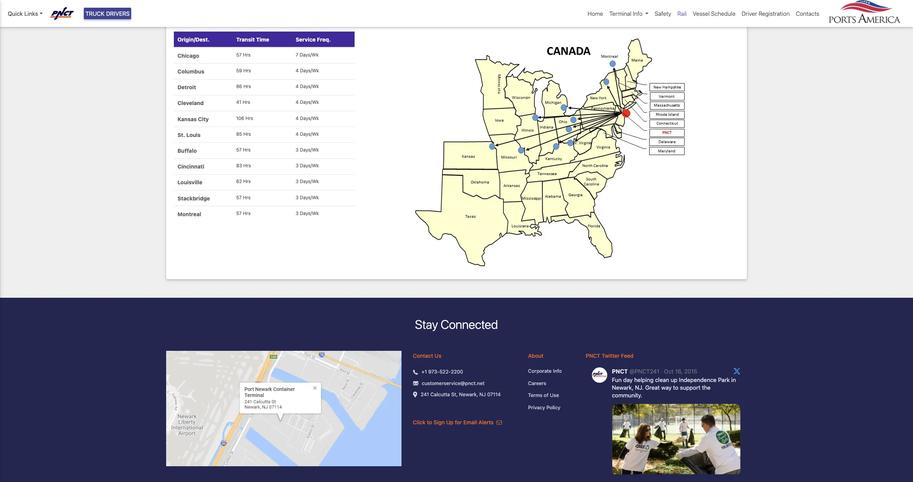 Task type: describe. For each thing, give the bounding box(es) containing it.
2200
[[451, 369, 463, 375]]

cincinnati
[[178, 163, 204, 170]]

hrs for columbus
[[243, 68, 251, 74]]

terminal
[[610, 10, 632, 17]]

service freq.
[[296, 36, 331, 43]]

62 hrs
[[236, 179, 251, 184]]

louisville
[[178, 179, 202, 186]]

contact
[[413, 353, 433, 359]]

truck
[[85, 10, 105, 17]]

envelope o image
[[497, 420, 502, 425]]

hrs for stackbridge
[[243, 195, 251, 200]]

corporate info
[[528, 368, 562, 374]]

3 days/wk for stackbridge
[[296, 195, 319, 200]]

click to sign up for email alerts
[[413, 419, 495, 426]]

522-
[[440, 369, 451, 375]]

stackbridge
[[178, 195, 210, 201]]

4 days/wk for cleveland
[[296, 99, 319, 105]]

customerservice@pnct.net link
[[422, 380, 485, 387]]

4 for detroit
[[296, 84, 299, 89]]

detroit
[[178, 84, 196, 91]]

info for corporate info
[[553, 368, 562, 374]]

3 for louisville
[[296, 179, 299, 184]]

83
[[236, 163, 242, 169]]

terminal info link
[[607, 6, 652, 21]]

truck drivers
[[85, 10, 130, 17]]

days/wk for st. louis
[[300, 131, 319, 137]]

57 for montreal
[[236, 210, 242, 216]]

city
[[198, 116, 209, 122]]

for
[[455, 419, 462, 426]]

home
[[588, 10, 604, 17]]

days/wk for detroit
[[300, 84, 319, 89]]

use
[[550, 392, 559, 398]]

hrs for louisville
[[243, 179, 251, 184]]

contacts link
[[793, 6, 823, 21]]

feed
[[621, 353, 634, 359]]

days/wk for buffalo
[[300, 147, 319, 153]]

41
[[236, 99, 241, 105]]

schedule
[[711, 10, 736, 17]]

973-
[[428, 369, 440, 375]]

rail
[[678, 10, 687, 17]]

cleveland
[[178, 100, 204, 106]]

57 for chicago
[[236, 52, 242, 58]]

241 calcutta st, newark, nj 07114
[[421, 392, 501, 398]]

4 for columbus
[[296, 68, 299, 74]]

terms
[[528, 392, 543, 398]]

vessel schedule
[[693, 10, 736, 17]]

careers link
[[528, 380, 574, 387]]

07114
[[487, 392, 501, 398]]

7
[[296, 52, 298, 58]]

106 hrs
[[236, 115, 253, 121]]

contacts
[[796, 10, 820, 17]]

click to sign up for email alerts link
[[413, 419, 502, 426]]

privacy policy link
[[528, 404, 574, 412]]

transit
[[236, 36, 255, 43]]

86 hrs
[[236, 84, 251, 89]]

info for terminal info
[[633, 10, 643, 17]]

3 for buffalo
[[296, 147, 299, 153]]

rail link
[[675, 6, 690, 21]]

1 horizontal spatial rail image
[[409, 32, 696, 272]]

stay
[[415, 317, 438, 332]]

days/wk for cleveland
[[300, 99, 319, 105]]

4 for cleveland
[[296, 99, 299, 105]]

contact us
[[413, 353, 442, 359]]

3 for montreal
[[296, 210, 299, 216]]

alerts
[[479, 419, 494, 426]]

registration
[[759, 10, 790, 17]]

terms of use
[[528, 392, 559, 398]]

chicago
[[178, 52, 199, 59]]

time
[[256, 36, 269, 43]]

241
[[421, 392, 429, 398]]

+1 973-522-2200 link
[[422, 368, 463, 376]]

pnct
[[586, 353, 601, 359]]

vessel
[[693, 10, 710, 17]]

up
[[446, 419, 454, 426]]

hrs for montreal
[[243, 210, 251, 216]]

3 for stackbridge
[[296, 195, 299, 200]]

corporate info link
[[528, 368, 574, 375]]

driver
[[742, 10, 758, 17]]

vessel schedule link
[[690, 6, 739, 21]]

57 hrs for stackbridge
[[236, 195, 251, 200]]

85
[[236, 131, 242, 137]]

safety
[[655, 10, 672, 17]]

days/wk for cincinnati
[[300, 163, 319, 169]]

terms of use link
[[528, 392, 574, 399]]

241 calcutta st, newark, nj 07114 link
[[421, 391, 501, 399]]

st. louis
[[178, 132, 201, 138]]

days/wk for columbus
[[300, 68, 319, 74]]

hrs for st. louis
[[243, 131, 251, 137]]

origin/dest.
[[178, 36, 210, 43]]

59 hrs
[[236, 68, 251, 74]]

3 days/wk for montreal
[[296, 210, 319, 216]]



Task type: vqa. For each thing, say whether or not it's contained in the screenshot.
Contacts
yes



Task type: locate. For each thing, give the bounding box(es) containing it.
links
[[24, 10, 38, 17]]

2 4 from the top
[[296, 84, 299, 89]]

4 57 hrs from the top
[[236, 210, 251, 216]]

service
[[296, 36, 316, 43]]

driver registration link
[[739, 6, 793, 21]]

about
[[528, 353, 544, 359]]

days/wk for louisville
[[300, 179, 319, 184]]

4 days/wk for detroit
[[296, 84, 319, 89]]

3 4 days/wk from the top
[[296, 99, 319, 105]]

home link
[[585, 6, 607, 21]]

2 4 days/wk from the top
[[296, 84, 319, 89]]

106
[[236, 115, 244, 121]]

5 3 days/wk from the top
[[296, 210, 319, 216]]

buffalo
[[178, 147, 197, 154]]

hrs for cincinnati
[[243, 163, 251, 169]]

kansas city
[[178, 116, 209, 122]]

+1
[[422, 369, 427, 375]]

3 days/wk
[[296, 147, 319, 153], [296, 163, 319, 169], [296, 179, 319, 184], [296, 195, 319, 200], [296, 210, 319, 216]]

+1 973-522-2200
[[422, 369, 463, 375]]

montreal
[[178, 211, 201, 217]]

policy
[[547, 404, 561, 411]]

transit time
[[236, 36, 269, 43]]

5 4 from the top
[[296, 131, 299, 137]]

41 hrs
[[236, 99, 250, 105]]

newark,
[[459, 392, 478, 398]]

1 vertical spatial rail image
[[409, 32, 696, 272]]

3 for cincinnati
[[296, 163, 299, 169]]

83 hrs
[[236, 163, 251, 169]]

1 3 days/wk from the top
[[296, 147, 319, 153]]

57 hrs for montreal
[[236, 210, 251, 216]]

info right terminal
[[633, 10, 643, 17]]

hrs for detroit
[[244, 84, 251, 89]]

5 3 from the top
[[296, 210, 299, 216]]

57
[[236, 52, 242, 58], [236, 147, 242, 153], [236, 195, 242, 200], [236, 210, 242, 216]]

62
[[236, 179, 242, 184]]

4 3 days/wk from the top
[[296, 195, 319, 200]]

columbus
[[178, 68, 204, 75]]

85 hrs
[[236, 131, 251, 137]]

4 4 days/wk from the top
[[296, 115, 319, 121]]

info up careers link
[[553, 368, 562, 374]]

days/wk for stackbridge
[[300, 195, 319, 200]]

nj
[[480, 392, 486, 398]]

4 days/wk for kansas city
[[296, 115, 319, 121]]

click
[[413, 419, 426, 426]]

days/wk for chicago
[[300, 52, 319, 58]]

57 hrs for buffalo
[[236, 147, 251, 153]]

rail image
[[174, 0, 355, 13], [409, 32, 696, 272]]

1 vertical spatial info
[[553, 368, 562, 374]]

1 57 hrs from the top
[[236, 52, 251, 58]]

4 57 from the top
[[236, 210, 242, 216]]

1 3 from the top
[[296, 147, 299, 153]]

57 for buffalo
[[236, 147, 242, 153]]

to
[[427, 419, 432, 426]]

connected
[[441, 317, 498, 332]]

hrs for chicago
[[243, 52, 251, 58]]

0 vertical spatial rail image
[[174, 0, 355, 13]]

2 57 hrs from the top
[[236, 147, 251, 153]]

days/wk
[[300, 52, 319, 58], [300, 68, 319, 74], [300, 84, 319, 89], [300, 99, 319, 105], [300, 115, 319, 121], [300, 131, 319, 137], [300, 147, 319, 153], [300, 163, 319, 169], [300, 179, 319, 184], [300, 195, 319, 200], [300, 210, 319, 216]]

3 days/wk for louisville
[[296, 179, 319, 184]]

quick links
[[8, 10, 38, 17]]

4 4 from the top
[[296, 115, 299, 121]]

1 4 from the top
[[296, 68, 299, 74]]

4 3 from the top
[[296, 195, 299, 200]]

days/wk for montreal
[[300, 210, 319, 216]]

3 days/wk for buffalo
[[296, 147, 319, 153]]

0 horizontal spatial rail image
[[174, 0, 355, 13]]

hrs for buffalo
[[243, 147, 251, 153]]

4 days/wk
[[296, 68, 319, 74], [296, 84, 319, 89], [296, 99, 319, 105], [296, 115, 319, 121], [296, 131, 319, 137]]

st,
[[452, 392, 458, 398]]

7 days/wk
[[296, 52, 319, 58]]

stay connected
[[415, 317, 498, 332]]

info inside "link"
[[553, 368, 562, 374]]

4 days/wk for st. louis
[[296, 131, 319, 137]]

freq.
[[317, 36, 331, 43]]

1 horizontal spatial info
[[633, 10, 643, 17]]

safety link
[[652, 6, 675, 21]]

3 3 from the top
[[296, 179, 299, 184]]

57 hrs
[[236, 52, 251, 58], [236, 147, 251, 153], [236, 195, 251, 200], [236, 210, 251, 216]]

1 57 from the top
[[236, 52, 242, 58]]

4 days/wk for columbus
[[296, 68, 319, 74]]

3 57 hrs from the top
[[236, 195, 251, 200]]

sign
[[434, 419, 445, 426]]

hrs
[[243, 52, 251, 58], [243, 68, 251, 74], [244, 84, 251, 89], [243, 99, 250, 105], [246, 115, 253, 121], [243, 131, 251, 137], [243, 147, 251, 153], [243, 163, 251, 169], [243, 179, 251, 184], [243, 195, 251, 200], [243, 210, 251, 216]]

us
[[435, 353, 442, 359]]

57 for stackbridge
[[236, 195, 242, 200]]

5 4 days/wk from the top
[[296, 131, 319, 137]]

3 days/wk for cincinnati
[[296, 163, 319, 169]]

3 57 from the top
[[236, 195, 242, 200]]

4 for kansas city
[[296, 115, 299, 121]]

1 4 days/wk from the top
[[296, 68, 319, 74]]

0 vertical spatial info
[[633, 10, 643, 17]]

hrs for cleveland
[[243, 99, 250, 105]]

drivers
[[106, 10, 130, 17]]

57 hrs for chicago
[[236, 52, 251, 58]]

3 3 days/wk from the top
[[296, 179, 319, 184]]

email
[[464, 419, 477, 426]]

privacy
[[528, 404, 545, 411]]

3
[[296, 147, 299, 153], [296, 163, 299, 169], [296, 179, 299, 184], [296, 195, 299, 200], [296, 210, 299, 216]]

2 57 from the top
[[236, 147, 242, 153]]

st.
[[178, 132, 185, 138]]

terminal info
[[610, 10, 643, 17]]

twitter
[[602, 353, 620, 359]]

pnct twitter feed
[[586, 353, 634, 359]]

driver registration
[[742, 10, 790, 17]]

quick
[[8, 10, 23, 17]]

59
[[236, 68, 242, 74]]

truck drivers link
[[84, 8, 131, 19]]

4 for st. louis
[[296, 131, 299, 137]]

calcutta
[[431, 392, 450, 398]]

quick links link
[[8, 9, 43, 18]]

careers
[[528, 380, 547, 386]]

2 3 from the top
[[296, 163, 299, 169]]

hrs for kansas city
[[246, 115, 253, 121]]

3 4 from the top
[[296, 99, 299, 105]]

0 horizontal spatial info
[[553, 368, 562, 374]]

2 3 days/wk from the top
[[296, 163, 319, 169]]

86
[[236, 84, 242, 89]]

louis
[[187, 132, 201, 138]]

kansas
[[178, 116, 197, 122]]

customerservice@pnct.net
[[422, 380, 485, 386]]

days/wk for kansas city
[[300, 115, 319, 121]]



